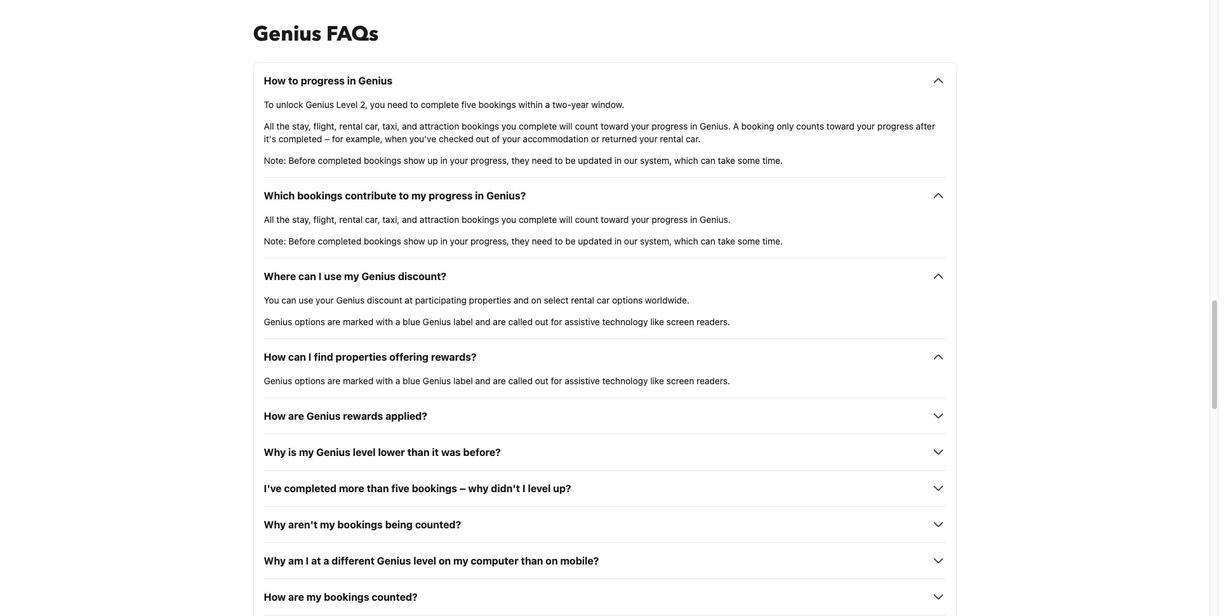Task type: describe. For each thing, give the bounding box(es) containing it.
rental left car
[[571, 295, 595, 306]]

car.
[[686, 134, 701, 144]]

only
[[777, 121, 794, 132]]

bookings down when
[[364, 155, 401, 166]]

am
[[288, 555, 303, 567]]

is
[[288, 447, 297, 458]]

2 marked from the top
[[343, 376, 374, 386]]

why is my genius level lower than it was before?
[[264, 447, 501, 458]]

than inside i've completed more than five bookings – why didn't i level up? "dropdown button"
[[367, 483, 389, 494]]

lower
[[378, 447, 405, 458]]

i've
[[264, 483, 282, 494]]

1 assistive from the top
[[565, 317, 600, 327]]

1 marked from the top
[[343, 317, 374, 327]]

bookings down genius?
[[462, 214, 499, 225]]

why for why aren't my bookings being counted?
[[264, 519, 286, 531]]

1 note: before completed bookings show up in your progress, they need to be updated in our system, which can take some time. from the top
[[264, 155, 783, 166]]

how for how are my bookings counted?
[[264, 592, 286, 603]]

1 note: from the top
[[264, 155, 286, 166]]

all for all the stay, flight, rental car, taxi, and attraction bookings you complete will count toward your progress in genius.
[[264, 214, 274, 225]]

how for how to progress in genius
[[264, 75, 286, 87]]

a down discount
[[396, 317, 400, 327]]

you
[[264, 295, 279, 306]]

all for all the stay, flight, rental car, taxi, and attraction bookings you complete will count toward your progress in genius. a booking only counts toward your progress after it's completed – for example, when you've checked out of your accommodation or returned your rental car.
[[264, 121, 274, 132]]

completed down 'example,'
[[318, 155, 362, 166]]

which
[[264, 190, 295, 202]]

2 vertical spatial for
[[551, 376, 562, 386]]

and down which bookings contribute to my progress in genius?
[[402, 214, 417, 225]]

bookings right which
[[297, 190, 343, 202]]

contribute
[[345, 190, 397, 202]]

complete for all the stay, flight, rental car, taxi, and attraction bookings you complete will count toward your progress in genius.
[[519, 214, 557, 225]]

1 horizontal spatial properties
[[469, 295, 511, 306]]

which bookings contribute to my progress in genius? button
[[264, 188, 946, 203]]

– inside "dropdown button"
[[460, 483, 466, 494]]

genius?
[[487, 190, 526, 202]]

1 vertical spatial need
[[532, 155, 553, 166]]

2 assistive from the top
[[565, 376, 600, 386]]

how can i find properties offering rewards?
[[264, 351, 477, 363]]

0 vertical spatial complete
[[421, 99, 459, 110]]

your right counts on the top of page
[[857, 121, 875, 132]]

where can i use my genius discount? button
[[264, 269, 946, 284]]

a
[[733, 121, 739, 132]]

returned
[[602, 134, 637, 144]]

computer
[[471, 555, 519, 567]]

example,
[[346, 134, 383, 144]]

worldwide.
[[645, 295, 690, 306]]

how are my bookings counted? button
[[264, 590, 946, 605]]

and inside all the stay, flight, rental car, taxi, and attraction bookings you complete will count toward your progress in genius. a booking only counts toward your progress after it's completed – for example, when you've checked out of your accommodation or returned your rental car.
[[402, 121, 417, 132]]

1 called from the top
[[509, 317, 533, 327]]

faqs
[[327, 21, 379, 48]]

level
[[336, 99, 358, 110]]

you can use your genius discount at participating properties and on select rental car options worldwide.
[[264, 295, 690, 306]]

when
[[385, 134, 407, 144]]

your down 'where can i use my genius discount?'
[[316, 295, 334, 306]]

genius. for all the stay, flight, rental car, taxi, and attraction bookings you complete will count toward your progress in genius. a booking only counts toward your progress after it's completed – for example, when you've checked out of your accommodation or returned your rental car.
[[700, 121, 731, 132]]

1 show from the top
[[404, 155, 425, 166]]

can for where can i use my genius discount?
[[299, 271, 316, 282]]

1 technology from the top
[[603, 317, 648, 327]]

can for you can use your genius discount at participating properties and on select rental car options worldwide.
[[282, 295, 296, 306]]

before?
[[463, 447, 501, 458]]

2 some from the top
[[738, 236, 760, 247]]

at inside dropdown button
[[311, 555, 321, 567]]

properties inside "dropdown button"
[[336, 351, 387, 363]]

2 before from the top
[[289, 236, 316, 247]]

2 horizontal spatial on
[[546, 555, 558, 567]]

rental up 'example,'
[[339, 121, 363, 132]]

of
[[492, 134, 500, 144]]

taxi, for all the stay, flight, rental car, taxi, and attraction bookings you complete will count toward your progress in genius. a booking only counts toward your progress after it's completed – for example, when you've checked out of your accommodation or returned your rental car.
[[383, 121, 400, 132]]

didn't
[[491, 483, 520, 494]]

2 they from the top
[[512, 236, 530, 247]]

toward right counts on the top of page
[[827, 121, 855, 132]]

participating
[[415, 295, 467, 306]]

0 vertical spatial options
[[612, 295, 643, 306]]

bookings left the within
[[479, 99, 516, 110]]

how are genius rewards applied? button
[[264, 409, 946, 424]]

why
[[468, 483, 489, 494]]

a left two-
[[545, 99, 550, 110]]

all the stay, flight, rental car, taxi, and attraction bookings you complete will count toward your progress in genius.
[[264, 214, 731, 225]]

discount?
[[398, 271, 447, 282]]

counts
[[797, 121, 824, 132]]

1 they from the top
[[512, 155, 530, 166]]

1 some from the top
[[738, 155, 760, 166]]

to up you've
[[410, 99, 419, 110]]

your down checked
[[450, 155, 468, 166]]

why for why is my genius level lower than it was before?
[[264, 447, 286, 458]]

how to progress in genius button
[[264, 73, 946, 89]]

your right 'returned' at the top of the page
[[640, 134, 658, 144]]

and down you can use your genius discount at participating properties and on select rental car options worldwide.
[[476, 317, 491, 327]]

1 genius options are marked with a blue genius label and are called out for assistive technology like screen readers. from the top
[[264, 317, 730, 327]]

completed inside all the stay, flight, rental car, taxi, and attraction bookings you complete will count toward your progress in genius. a booking only counts toward your progress after it's completed – for example, when you've checked out of your accommodation or returned your rental car.
[[279, 134, 322, 144]]

i've completed more than five bookings – why didn't i level up?
[[264, 483, 571, 494]]

how can i find properties offering rewards? button
[[264, 350, 946, 365]]

2 which from the top
[[675, 236, 699, 247]]

why for why am i at a different genius level on my computer than on mobile?
[[264, 555, 286, 567]]

why am i at a different genius level on my computer than on mobile?
[[264, 555, 599, 567]]

1 like from the top
[[651, 317, 664, 327]]

your right of on the left
[[503, 134, 521, 144]]

1 screen from the top
[[667, 317, 694, 327]]

your down all the stay, flight, rental car, taxi, and attraction bookings you complete will count toward your progress in genius.
[[450, 236, 468, 247]]

find
[[314, 351, 333, 363]]

being
[[385, 519, 413, 531]]

the for all the stay, flight, rental car, taxi, and attraction bookings you complete will count toward your progress in genius.
[[277, 214, 290, 225]]

you've
[[410, 134, 437, 144]]

1 vertical spatial for
[[551, 317, 562, 327]]

and down rewards?
[[476, 376, 491, 386]]

up?
[[553, 483, 571, 494]]

stay, for all the stay, flight, rental car, taxi, and attraction bookings you complete will count toward your progress in genius. a booking only counts toward your progress after it's completed – for example, when you've checked out of your accommodation or returned your rental car.
[[292, 121, 311, 132]]

than inside why am i at a different genius level on my computer than on mobile? dropdown button
[[521, 555, 543, 567]]

aren't
[[288, 519, 318, 531]]

all the stay, flight, rental car, taxi, and attraction bookings you complete will count toward your progress in genius. a booking only counts toward your progress after it's completed – for example, when you've checked out of your accommodation or returned your rental car.
[[264, 121, 936, 144]]

to unlock genius level 2, you need to complete five bookings within a two-year window.
[[264, 99, 625, 110]]

it's
[[264, 134, 276, 144]]

more
[[339, 483, 364, 494]]

1 horizontal spatial at
[[405, 295, 413, 306]]

2 like from the top
[[651, 376, 664, 386]]

2,
[[360, 99, 368, 110]]

0 vertical spatial five
[[462, 99, 476, 110]]

2 be from the top
[[566, 236, 576, 247]]

applied?
[[386, 411, 427, 422]]

it
[[432, 447, 439, 458]]

0 horizontal spatial on
[[439, 555, 451, 567]]

– inside all the stay, flight, rental car, taxi, and attraction bookings you complete will count toward your progress in genius. a booking only counts toward your progress after it's completed – for example, when you've checked out of your accommodation or returned your rental car.
[[325, 134, 330, 144]]

bookings down different
[[324, 592, 369, 603]]

was
[[441, 447, 461, 458]]

which bookings contribute to my progress in genius?
[[264, 190, 526, 202]]

bookings up 'where can i use my genius discount?'
[[364, 236, 401, 247]]

where can i use my genius discount?
[[264, 271, 447, 282]]

to up where can i use my genius discount? dropdown button
[[555, 236, 563, 247]]

2 take from the top
[[718, 236, 736, 247]]

2 blue from the top
[[403, 376, 420, 386]]

offering
[[390, 351, 429, 363]]

2 show from the top
[[404, 236, 425, 247]]

why is my genius level lower than it was before? button
[[264, 445, 946, 460]]

1 vertical spatial options
[[295, 317, 325, 327]]

1 up from the top
[[428, 155, 438, 166]]

two-
[[553, 99, 572, 110]]

count for all the stay, flight, rental car, taxi, and attraction bookings you complete will count toward your progress in genius. a booking only counts toward your progress after it's completed – for example, when you've checked out of your accommodation or returned your rental car.
[[575, 121, 599, 132]]

why am i at a different genius level on my computer than on mobile? button
[[264, 554, 946, 569]]

will for all the stay, flight, rental car, taxi, and attraction bookings you complete will count toward your progress in genius.
[[560, 214, 573, 225]]

2 called from the top
[[509, 376, 533, 386]]

2 updated from the top
[[578, 236, 612, 247]]

complete for all the stay, flight, rental car, taxi, and attraction bookings you complete will count toward your progress in genius. a booking only counts toward your progress after it's completed – for example, when you've checked out of your accommodation or returned your rental car.
[[519, 121, 557, 132]]

discount
[[367, 295, 403, 306]]

and left select
[[514, 295, 529, 306]]

how are my bookings counted?
[[264, 592, 418, 603]]

i've completed more than five bookings – why didn't i level up? button
[[264, 481, 946, 496]]

1 our from the top
[[624, 155, 638, 166]]



Task type: vqa. For each thing, say whether or not it's contained in the screenshot.
"car." in the right of the page
yes



Task type: locate. For each thing, give the bounding box(es) containing it.
stay, for all the stay, flight, rental car, taxi, and attraction bookings you complete will count toward your progress in genius.
[[292, 214, 311, 225]]

five inside "dropdown button"
[[392, 483, 410, 494]]

0 vertical spatial take
[[718, 155, 736, 166]]

counted? up why am i at a different genius level on my computer than on mobile?
[[415, 519, 461, 531]]

toward down which bookings contribute to my progress in genius? dropdown button
[[601, 214, 629, 225]]

1 vertical spatial updated
[[578, 236, 612, 247]]

they down all the stay, flight, rental car, taxi, and attraction bookings you complete will count toward your progress in genius.
[[512, 236, 530, 247]]

1 vertical spatial count
[[575, 214, 599, 225]]

they
[[512, 155, 530, 166], [512, 236, 530, 247]]

marked down discount
[[343, 317, 374, 327]]

count inside all the stay, flight, rental car, taxi, and attraction bookings you complete will count toward your progress in genius. a booking only counts toward your progress after it's completed – for example, when you've checked out of your accommodation or returned your rental car.
[[575, 121, 599, 132]]

2 genius. from the top
[[700, 214, 731, 225]]

car, for all the stay, flight, rental car, taxi, and attraction bookings you complete will count toward your progress in genius. a booking only counts toward your progress after it's completed – for example, when you've checked out of your accommodation or returned your rental car.
[[365, 121, 380, 132]]

why left aren't
[[264, 519, 286, 531]]

1 vertical spatial five
[[392, 483, 410, 494]]

bookings inside all the stay, flight, rental car, taxi, and attraction bookings you complete will count toward your progress in genius. a booking only counts toward your progress after it's completed – for example, when you've checked out of your accommodation or returned your rental car.
[[462, 121, 499, 132]]

why
[[264, 447, 286, 458], [264, 519, 286, 531], [264, 555, 286, 567]]

1 with from the top
[[376, 317, 393, 327]]

0 vertical spatial car,
[[365, 121, 380, 132]]

1 vertical spatial car,
[[365, 214, 380, 225]]

they up genius?
[[512, 155, 530, 166]]

0 vertical spatial our
[[624, 155, 638, 166]]

2 screen from the top
[[667, 376, 694, 386]]

i right "where"
[[319, 271, 322, 282]]

i right didn't
[[523, 483, 526, 494]]

some
[[738, 155, 760, 166], [738, 236, 760, 247]]

like down 'how can i find properties offering rewards?' "dropdown button"
[[651, 376, 664, 386]]

you
[[370, 99, 385, 110], [502, 121, 517, 132], [502, 214, 517, 225]]

0 vertical spatial you
[[370, 99, 385, 110]]

completed
[[279, 134, 322, 144], [318, 155, 362, 166], [318, 236, 362, 247], [284, 483, 337, 494]]

why left am
[[264, 555, 286, 567]]

0 vertical spatial will
[[560, 121, 573, 132]]

attraction for all the stay, flight, rental car, taxi, and attraction bookings you complete will count toward your progress in genius.
[[420, 214, 459, 225]]

2 stay, from the top
[[292, 214, 311, 225]]

1 why from the top
[[264, 447, 286, 458]]

level inside why is my genius level lower than it was before? dropdown button
[[353, 447, 376, 458]]

0 vertical spatial technology
[[603, 317, 648, 327]]

attraction up you've
[[420, 121, 459, 132]]

need down all the stay, flight, rental car, taxi, and attraction bookings you complete will count toward your progress in genius.
[[532, 236, 553, 247]]

car, inside all the stay, flight, rental car, taxi, and attraction bookings you complete will count toward your progress in genius. a booking only counts toward your progress after it's completed – for example, when you've checked out of your accommodation or returned your rental car.
[[365, 121, 380, 132]]

you for all the stay, flight, rental car, taxi, and attraction bookings you complete will count toward your progress in genius.
[[502, 214, 517, 225]]

your up 'returned' at the top of the page
[[631, 121, 650, 132]]

car,
[[365, 121, 380, 132], [365, 214, 380, 225]]

your down which bookings contribute to my progress in genius? dropdown button
[[631, 214, 650, 225]]

0 vertical spatial the
[[277, 121, 290, 132]]

genius. for all the stay, flight, rental car, taxi, and attraction bookings you complete will count toward your progress in genius.
[[700, 214, 731, 225]]

all inside all the stay, flight, rental car, taxi, and attraction bookings you complete will count toward your progress in genius. a booking only counts toward your progress after it's completed – for example, when you've checked out of your accommodation or returned your rental car.
[[264, 121, 274, 132]]

i left find
[[309, 351, 312, 363]]

1 vertical spatial note:
[[264, 236, 286, 247]]

to
[[264, 99, 274, 110]]

1 vertical spatial properties
[[336, 351, 387, 363]]

five
[[462, 99, 476, 110], [392, 483, 410, 494]]

2 note: before completed bookings show up in your progress, they need to be updated in our system, which can take some time. from the top
[[264, 236, 783, 247]]

1 will from the top
[[560, 121, 573, 132]]

genius.
[[700, 121, 731, 132], [700, 214, 731, 225]]

the
[[277, 121, 290, 132], [277, 214, 290, 225]]

show up discount? at the top left of the page
[[404, 236, 425, 247]]

at right am
[[311, 555, 321, 567]]

why aren't my bookings being counted?
[[264, 519, 461, 531]]

five up being
[[392, 483, 410, 494]]

are inside dropdown button
[[288, 411, 304, 422]]

i for where can i use my genius discount?
[[319, 271, 322, 282]]

0 vertical spatial progress,
[[471, 155, 509, 166]]

rental left car.
[[660, 134, 684, 144]]

– left the why
[[460, 483, 466, 494]]

can for how can i find properties offering rewards?
[[288, 351, 306, 363]]

progress
[[301, 75, 345, 87], [652, 121, 688, 132], [878, 121, 914, 132], [429, 190, 473, 202], [652, 214, 688, 225]]

note:
[[264, 155, 286, 166], [264, 236, 286, 247]]

up up discount? at the top left of the page
[[428, 236, 438, 247]]

to
[[288, 75, 298, 87], [410, 99, 419, 110], [555, 155, 563, 166], [399, 190, 409, 202], [555, 236, 563, 247]]

for down 'how can i find properties offering rewards?' "dropdown button"
[[551, 376, 562, 386]]

attraction for all the stay, flight, rental car, taxi, and attraction bookings you complete will count toward your progress in genius. a booking only counts toward your progress after it's completed – for example, when you've checked out of your accommodation or returned your rental car.
[[420, 121, 459, 132]]

1 stay, from the top
[[292, 121, 311, 132]]

out
[[476, 134, 489, 144], [535, 317, 549, 327], [535, 376, 549, 386]]

1 before from the top
[[289, 155, 316, 166]]

i for how can i find properties offering rewards?
[[309, 351, 312, 363]]

after
[[916, 121, 936, 132]]

use right you
[[299, 295, 313, 306]]

2 vertical spatial complete
[[519, 214, 557, 225]]

1 the from the top
[[277, 121, 290, 132]]

how inside how to progress in genius dropdown button
[[264, 75, 286, 87]]

why left is
[[264, 447, 286, 458]]

1 vertical spatial the
[[277, 214, 290, 225]]

1 which from the top
[[675, 155, 699, 166]]

genius faqs
[[253, 21, 379, 48]]

system, up which bookings contribute to my progress in genius? dropdown button
[[640, 155, 672, 166]]

flight, inside all the stay, flight, rental car, taxi, and attraction bookings you complete will count toward your progress in genius. a booking only counts toward your progress after it's completed – for example, when you've checked out of your accommodation or returned your rental car.
[[314, 121, 337, 132]]

1 attraction from the top
[[420, 121, 459, 132]]

blue
[[403, 317, 420, 327], [403, 376, 420, 386]]

1 vertical spatial will
[[560, 214, 573, 225]]

properties
[[469, 295, 511, 306], [336, 351, 387, 363]]

2 vertical spatial out
[[535, 376, 549, 386]]

progress,
[[471, 155, 509, 166], [471, 236, 509, 247]]

2 note: from the top
[[264, 236, 286, 247]]

0 vertical spatial taxi,
[[383, 121, 400, 132]]

0 vertical spatial attraction
[[420, 121, 459, 132]]

technology down 'how can i find properties offering rewards?' "dropdown button"
[[603, 376, 648, 386]]

0 horizontal spatial –
[[325, 134, 330, 144]]

1 vertical spatial you
[[502, 121, 517, 132]]

the down which
[[277, 214, 290, 225]]

2 all from the top
[[264, 214, 274, 225]]

complete up the accommodation
[[519, 121, 557, 132]]

1 vertical spatial which
[[675, 236, 699, 247]]

for inside all the stay, flight, rental car, taxi, and attraction bookings you complete will count toward your progress in genius. a booking only counts toward your progress after it's completed – for example, when you've checked out of your accommodation or returned your rental car.
[[332, 134, 344, 144]]

taxi, inside all the stay, flight, rental car, taxi, and attraction bookings you complete will count toward your progress in genius. a booking only counts toward your progress after it's completed – for example, when you've checked out of your accommodation or returned your rental car.
[[383, 121, 400, 132]]

2 genius options are marked with a blue genius label and are called out for assistive technology like screen readers. from the top
[[264, 376, 730, 386]]

how are genius rewards applied?
[[264, 411, 427, 422]]

note: before completed bookings show up in your progress, they need to be updated in our system, which can take some time.
[[264, 155, 783, 166], [264, 236, 783, 247]]

can inside dropdown button
[[299, 271, 316, 282]]

1 vertical spatial progress,
[[471, 236, 509, 247]]

1 updated from the top
[[578, 155, 612, 166]]

how for how can i find properties offering rewards?
[[264, 351, 286, 363]]

taxi, for all the stay, flight, rental car, taxi, and attraction bookings you complete will count toward your progress in genius.
[[383, 214, 400, 225]]

complete inside all the stay, flight, rental car, taxi, and attraction bookings you complete will count toward your progress in genius. a booking only counts toward your progress after it's completed – for example, when you've checked out of your accommodation or returned your rental car.
[[519, 121, 557, 132]]

0 vertical spatial like
[[651, 317, 664, 327]]

completed right it's
[[279, 134, 322, 144]]

note: up "where"
[[264, 236, 286, 247]]

than inside why is my genius level lower than it was before? dropdown button
[[408, 447, 430, 458]]

can
[[701, 155, 716, 166], [701, 236, 716, 247], [299, 271, 316, 282], [282, 295, 296, 306], [288, 351, 306, 363]]

complete
[[421, 99, 459, 110], [519, 121, 557, 132], [519, 214, 557, 225]]

window.
[[592, 99, 625, 110]]

how inside 'how can i find properties offering rewards?' "dropdown button"
[[264, 351, 286, 363]]

1 vertical spatial blue
[[403, 376, 420, 386]]

options down find
[[295, 376, 325, 386]]

1 vertical spatial taxi,
[[383, 214, 400, 225]]

0 vertical spatial screen
[[667, 317, 694, 327]]

all
[[264, 121, 274, 132], [264, 214, 274, 225]]

1 system, from the top
[[640, 155, 672, 166]]

stay, down unlock at the top
[[292, 121, 311, 132]]

note: down it's
[[264, 155, 286, 166]]

1 vertical spatial attraction
[[420, 214, 459, 225]]

1 vertical spatial stay,
[[292, 214, 311, 225]]

how to progress in genius
[[264, 75, 393, 87]]

1 vertical spatial counted?
[[372, 592, 418, 603]]

0 vertical spatial up
[[428, 155, 438, 166]]

1 vertical spatial like
[[651, 376, 664, 386]]

1 vertical spatial up
[[428, 236, 438, 247]]

progress, down of on the left
[[471, 155, 509, 166]]

within
[[519, 99, 543, 110]]

1 genius. from the top
[[700, 121, 731, 132]]

take
[[718, 155, 736, 166], [718, 236, 736, 247]]

1 vertical spatial level
[[528, 483, 551, 494]]

2 with from the top
[[376, 376, 393, 386]]

0 vertical spatial genius.
[[700, 121, 731, 132]]

0 vertical spatial stay,
[[292, 121, 311, 132]]

0 vertical spatial with
[[376, 317, 393, 327]]

assistive
[[565, 317, 600, 327], [565, 376, 600, 386]]

4 how from the top
[[264, 592, 286, 603]]

note: before completed bookings show up in your progress, they need to be updated in our system, which can take some time. down all the stay, flight, rental car, taxi, and attraction bookings you complete will count toward your progress in genius.
[[264, 236, 783, 247]]

marked down how can i find properties offering rewards?
[[343, 376, 374, 386]]

bookings
[[479, 99, 516, 110], [462, 121, 499, 132], [364, 155, 401, 166], [297, 190, 343, 202], [462, 214, 499, 225], [364, 236, 401, 247], [412, 483, 457, 494], [338, 519, 383, 531], [324, 592, 369, 603]]

rental down contribute
[[339, 214, 363, 225]]

2 vertical spatial why
[[264, 555, 286, 567]]

counted? down why am i at a different genius level on my computer than on mobile?
[[372, 592, 418, 603]]

stay, down which
[[292, 214, 311, 225]]

a inside dropdown button
[[324, 555, 329, 567]]

up
[[428, 155, 438, 166], [428, 236, 438, 247]]

0 vertical spatial assistive
[[565, 317, 600, 327]]

1 horizontal spatial on
[[531, 295, 542, 306]]

use inside dropdown button
[[324, 271, 342, 282]]

progress, down all the stay, flight, rental car, taxi, and attraction bookings you complete will count toward your progress in genius.
[[471, 236, 509, 247]]

1 vertical spatial out
[[535, 317, 549, 327]]

toward
[[601, 121, 629, 132], [827, 121, 855, 132], [601, 214, 629, 225]]

0 horizontal spatial use
[[299, 295, 313, 306]]

before up "where"
[[289, 236, 316, 247]]

2 the from the top
[[277, 214, 290, 225]]

you inside all the stay, flight, rental car, taxi, and attraction bookings you complete will count toward your progress in genius. a booking only counts toward your progress after it's completed – for example, when you've checked out of your accommodation or returned your rental car.
[[502, 121, 517, 132]]

marked
[[343, 317, 374, 327], [343, 376, 374, 386]]

to right contribute
[[399, 190, 409, 202]]

toward up 'returned' at the top of the page
[[601, 121, 629, 132]]

mobile?
[[561, 555, 599, 567]]

on left select
[[531, 295, 542, 306]]

flight, for all the stay, flight, rental car, taxi, and attraction bookings you complete will count toward your progress in genius.
[[314, 214, 337, 225]]

0 vertical spatial marked
[[343, 317, 374, 327]]

count down which bookings contribute to my progress in genius? dropdown button
[[575, 214, 599, 225]]

1 vertical spatial all
[[264, 214, 274, 225]]

options right car
[[612, 295, 643, 306]]

which up worldwide.
[[675, 236, 699, 247]]

0 vertical spatial flight,
[[314, 121, 337, 132]]

–
[[325, 134, 330, 144], [460, 483, 466, 494]]

completed up 'where can i use my genius discount?'
[[318, 236, 362, 247]]

the for all the stay, flight, rental car, taxi, and attraction bookings you complete will count toward your progress in genius. a booking only counts toward your progress after it's completed – for example, when you've checked out of your accommodation or returned your rental car.
[[277, 121, 290, 132]]

1 label from the top
[[454, 317, 473, 327]]

five up checked
[[462, 99, 476, 110]]

all up it's
[[264, 121, 274, 132]]

1 count from the top
[[575, 121, 599, 132]]

to up unlock at the top
[[288, 75, 298, 87]]

a down offering
[[396, 376, 400, 386]]

2 taxi, from the top
[[383, 214, 400, 225]]

0 vertical spatial before
[[289, 155, 316, 166]]

why aren't my bookings being counted? button
[[264, 517, 946, 533]]

for down select
[[551, 317, 562, 327]]

taxi,
[[383, 121, 400, 132], [383, 214, 400, 225]]

2 why from the top
[[264, 519, 286, 531]]

need down the accommodation
[[532, 155, 553, 166]]

will inside all the stay, flight, rental car, taxi, and attraction bookings you complete will count toward your progress in genius. a booking only counts toward your progress after it's completed – for example, when you've checked out of your accommodation or returned your rental car.
[[560, 121, 573, 132]]

all down which
[[264, 214, 274, 225]]

1 take from the top
[[718, 155, 736, 166]]

2 will from the top
[[560, 214, 573, 225]]

1 vertical spatial –
[[460, 483, 466, 494]]

use right "where"
[[324, 271, 342, 282]]

i for why am i at a different genius level on my computer than on mobile?
[[306, 555, 309, 567]]

our down 'returned' at the top of the page
[[624, 155, 638, 166]]

attraction inside all the stay, flight, rental car, taxi, and attraction bookings you complete will count toward your progress in genius. a booking only counts toward your progress after it's completed – for example, when you've checked out of your accommodation or returned your rental car.
[[420, 121, 459, 132]]

0 vertical spatial note:
[[264, 155, 286, 166]]

for left 'example,'
[[332, 134, 344, 144]]

how inside how are my bookings counted? dropdown button
[[264, 592, 286, 603]]

3 why from the top
[[264, 555, 286, 567]]

car
[[597, 295, 610, 306]]

select
[[544, 295, 569, 306]]

1 blue from the top
[[403, 317, 420, 327]]

updated down or
[[578, 155, 612, 166]]

bookings up different
[[338, 519, 383, 531]]

the inside all the stay, flight, rental car, taxi, and attraction bookings you complete will count toward your progress in genius. a booking only counts toward your progress after it's completed – for example, when you've checked out of your accommodation or returned your rental car.
[[277, 121, 290, 132]]

genius options are marked with a blue genius label and are called out for assistive technology like screen readers.
[[264, 317, 730, 327], [264, 376, 730, 386]]

0 vertical spatial need
[[388, 99, 408, 110]]

1 flight, from the top
[[314, 121, 337, 132]]

0 vertical spatial show
[[404, 155, 425, 166]]

how for how are genius rewards applied?
[[264, 411, 286, 422]]

1 vertical spatial use
[[299, 295, 313, 306]]

0 vertical spatial time.
[[763, 155, 783, 166]]

show down you've
[[404, 155, 425, 166]]

1 all from the top
[[264, 121, 274, 132]]

counted?
[[415, 519, 461, 531], [372, 592, 418, 603]]

time.
[[763, 155, 783, 166], [763, 236, 783, 247]]

booking
[[742, 121, 775, 132]]

1 be from the top
[[566, 155, 576, 166]]

stay,
[[292, 121, 311, 132], [292, 214, 311, 225]]

1 vertical spatial system,
[[640, 236, 672, 247]]

1 vertical spatial assistive
[[565, 376, 600, 386]]

0 vertical spatial they
[[512, 155, 530, 166]]

count up or
[[575, 121, 599, 132]]

1 progress, from the top
[[471, 155, 509, 166]]

genius. inside all the stay, flight, rental car, taxi, and attraction bookings you complete will count toward your progress in genius. a booking only counts toward your progress after it's completed – for example, when you've checked out of your accommodation or returned your rental car.
[[700, 121, 731, 132]]

car, for all the stay, flight, rental car, taxi, and attraction bookings you complete will count toward your progress in genius.
[[365, 214, 380, 225]]

0 vertical spatial at
[[405, 295, 413, 306]]

0 vertical spatial system,
[[640, 155, 672, 166]]

are inside dropdown button
[[288, 592, 304, 603]]

0 vertical spatial use
[[324, 271, 342, 282]]

system,
[[640, 155, 672, 166], [640, 236, 672, 247]]

1 time. from the top
[[763, 155, 783, 166]]

can inside "dropdown button"
[[288, 351, 306, 363]]

2 technology from the top
[[603, 376, 648, 386]]

2 vertical spatial you
[[502, 214, 517, 225]]

bookings up of on the left
[[462, 121, 499, 132]]

2 time. from the top
[[763, 236, 783, 247]]

2 vertical spatial need
[[532, 236, 553, 247]]

which
[[675, 155, 699, 166], [675, 236, 699, 247]]

in
[[347, 75, 356, 87], [691, 121, 698, 132], [441, 155, 448, 166], [615, 155, 622, 166], [475, 190, 484, 202], [691, 214, 698, 225], [441, 236, 448, 247], [615, 236, 622, 247]]

before
[[289, 155, 316, 166], [289, 236, 316, 247]]

rental
[[339, 121, 363, 132], [660, 134, 684, 144], [339, 214, 363, 225], [571, 295, 595, 306]]

and up you've
[[402, 121, 417, 132]]

updated
[[578, 155, 612, 166], [578, 236, 612, 247]]

2 our from the top
[[624, 236, 638, 247]]

0 vertical spatial be
[[566, 155, 576, 166]]

flight, for all the stay, flight, rental car, taxi, and attraction bookings you complete will count toward your progress in genius. a booking only counts toward your progress after it's completed – for example, when you've checked out of your accommodation or returned your rental car.
[[314, 121, 337, 132]]

like down worldwide.
[[651, 317, 664, 327]]

2 label from the top
[[454, 376, 473, 386]]

2 attraction from the top
[[420, 214, 459, 225]]

0 vertical spatial some
[[738, 155, 760, 166]]

1 car, from the top
[[365, 121, 380, 132]]

completed inside "dropdown button"
[[284, 483, 337, 494]]

0 vertical spatial label
[[454, 317, 473, 327]]

toward for all the stay, flight, rental car, taxi, and attraction bookings you complete will count toward your progress in genius.
[[601, 214, 629, 225]]

0 vertical spatial blue
[[403, 317, 420, 327]]

0 vertical spatial properties
[[469, 295, 511, 306]]

show
[[404, 155, 425, 166], [404, 236, 425, 247]]

which down car.
[[675, 155, 699, 166]]

where
[[264, 271, 296, 282]]

level inside why am i at a different genius level on my computer than on mobile? dropdown button
[[414, 555, 436, 567]]

properties right participating
[[469, 295, 511, 306]]

count for all the stay, flight, rental car, taxi, and attraction bookings you complete will count toward your progress in genius.
[[575, 214, 599, 225]]

1 how from the top
[[264, 75, 286, 87]]

in inside all the stay, flight, rental car, taxi, and attraction bookings you complete will count toward your progress in genius. a booking only counts toward your progress after it's completed – for example, when you've checked out of your accommodation or returned your rental car.
[[691, 121, 698, 132]]

genius options are marked with a blue genius label and are called out for assistive technology like screen readers. down you can use your genius discount at participating properties and on select rental car options worldwide.
[[264, 317, 730, 327]]

will for all the stay, flight, rental car, taxi, and attraction bookings you complete will count toward your progress in genius. a booking only counts toward your progress after it's completed – for example, when you've checked out of your accommodation or returned your rental car.
[[560, 121, 573, 132]]

for
[[332, 134, 344, 144], [551, 317, 562, 327], [551, 376, 562, 386]]

2 progress, from the top
[[471, 236, 509, 247]]

accommodation
[[523, 134, 589, 144]]

1 taxi, from the top
[[383, 121, 400, 132]]

how inside how are genius rewards applied? dropdown button
[[264, 411, 286, 422]]

than
[[408, 447, 430, 458], [367, 483, 389, 494], [521, 555, 543, 567]]

1 vertical spatial be
[[566, 236, 576, 247]]

label down you can use your genius discount at participating properties and on select rental car options worldwide.
[[454, 317, 473, 327]]

0 vertical spatial count
[[575, 121, 599, 132]]

level
[[353, 447, 376, 458], [528, 483, 551, 494], [414, 555, 436, 567]]

our up where can i use my genius discount? dropdown button
[[624, 236, 638, 247]]

2 car, from the top
[[365, 214, 380, 225]]

1 vertical spatial they
[[512, 236, 530, 247]]

bookings inside "dropdown button"
[[412, 483, 457, 494]]

1 vertical spatial some
[[738, 236, 760, 247]]

1 vertical spatial flight,
[[314, 214, 337, 225]]

1 vertical spatial note: before completed bookings show up in your progress, they need to be updated in our system, which can take some time.
[[264, 236, 783, 247]]

1 vertical spatial with
[[376, 376, 393, 386]]

2 vertical spatial than
[[521, 555, 543, 567]]

completed up aren't
[[284, 483, 337, 494]]

0 horizontal spatial properties
[[336, 351, 387, 363]]

2 system, from the top
[[640, 236, 672, 247]]

0 vertical spatial counted?
[[415, 519, 461, 531]]

2 readers. from the top
[[697, 376, 730, 386]]

2 vertical spatial options
[[295, 376, 325, 386]]

use
[[324, 271, 342, 282], [299, 295, 313, 306]]

0 vertical spatial updated
[[578, 155, 612, 166]]

options up find
[[295, 317, 325, 327]]

1 vertical spatial why
[[264, 519, 286, 531]]

a
[[545, 99, 550, 110], [396, 317, 400, 327], [396, 376, 400, 386], [324, 555, 329, 567]]

readers.
[[697, 317, 730, 327], [697, 376, 730, 386]]

toward for all the stay, flight, rental car, taxi, and attraction bookings you complete will count toward your progress in genius. a booking only counts toward your progress after it's completed – for example, when you've checked out of your accommodation or returned your rental car.
[[601, 121, 629, 132]]

than right computer at the bottom
[[521, 555, 543, 567]]

0 vertical spatial –
[[325, 134, 330, 144]]

2 up from the top
[[428, 236, 438, 247]]

out inside all the stay, flight, rental car, taxi, and attraction bookings you complete will count toward your progress in genius. a booking only counts toward your progress after it's completed – for example, when you've checked out of your accommodation or returned your rental car.
[[476, 134, 489, 144]]

before up which
[[289, 155, 316, 166]]

3 how from the top
[[264, 411, 286, 422]]

with down discount
[[376, 317, 393, 327]]

assistive down 'how can i find properties offering rewards?' "dropdown button"
[[565, 376, 600, 386]]

2 how from the top
[[264, 351, 286, 363]]

count
[[575, 121, 599, 132], [575, 214, 599, 225]]

be down the accommodation
[[566, 155, 576, 166]]

checked
[[439, 134, 474, 144]]

1 vertical spatial screen
[[667, 376, 694, 386]]

be
[[566, 155, 576, 166], [566, 236, 576, 247]]

different
[[332, 555, 375, 567]]

our
[[624, 155, 638, 166], [624, 236, 638, 247]]

on left mobile?
[[546, 555, 558, 567]]

stay, inside all the stay, flight, rental car, taxi, and attraction bookings you complete will count toward your progress in genius. a booking only counts toward your progress after it's completed – for example, when you've checked out of your accommodation or returned your rental car.
[[292, 121, 311, 132]]

rewards
[[343, 411, 383, 422]]

note: before completed bookings show up in your progress, they need to be updated in our system, which can take some time. down of on the left
[[264, 155, 783, 166]]

year
[[572, 99, 589, 110]]

complete up checked
[[421, 99, 459, 110]]

complete down genius?
[[519, 214, 557, 225]]

to down the accommodation
[[555, 155, 563, 166]]

2 count from the top
[[575, 214, 599, 225]]

1 horizontal spatial five
[[462, 99, 476, 110]]

you for all the stay, flight, rental car, taxi, and attraction bookings you complete will count toward your progress in genius. a booking only counts toward your progress after it's completed – for example, when you've checked out of your accommodation or returned your rental car.
[[502, 121, 517, 132]]

genius
[[253, 21, 322, 48], [359, 75, 393, 87], [306, 99, 334, 110], [362, 271, 396, 282], [336, 295, 365, 306], [264, 317, 292, 327], [423, 317, 451, 327], [264, 376, 292, 386], [423, 376, 451, 386], [307, 411, 341, 422], [316, 447, 351, 458], [377, 555, 411, 567]]

with down how can i find properties offering rewards?
[[376, 376, 393, 386]]

0 vertical spatial genius options are marked with a blue genius label and are called out for assistive technology like screen readers.
[[264, 317, 730, 327]]

1 readers. from the top
[[697, 317, 730, 327]]

level inside i've completed more than five bookings – why didn't i level up? "dropdown button"
[[528, 483, 551, 494]]

technology down car
[[603, 317, 648, 327]]

taxi, up when
[[383, 121, 400, 132]]

bookings down it
[[412, 483, 457, 494]]

why inside dropdown button
[[264, 555, 286, 567]]

rewards?
[[431, 351, 477, 363]]

1 vertical spatial take
[[718, 236, 736, 247]]

will down which bookings contribute to my progress in genius? dropdown button
[[560, 214, 573, 225]]

1 vertical spatial label
[[454, 376, 473, 386]]

2 horizontal spatial than
[[521, 555, 543, 567]]

unlock
[[276, 99, 303, 110]]

2 flight, from the top
[[314, 214, 337, 225]]

1 vertical spatial marked
[[343, 376, 374, 386]]

or
[[591, 134, 600, 144]]

1 vertical spatial before
[[289, 236, 316, 247]]

1 vertical spatial complete
[[519, 121, 557, 132]]

1 vertical spatial time.
[[763, 236, 783, 247]]

0 horizontal spatial than
[[367, 483, 389, 494]]



